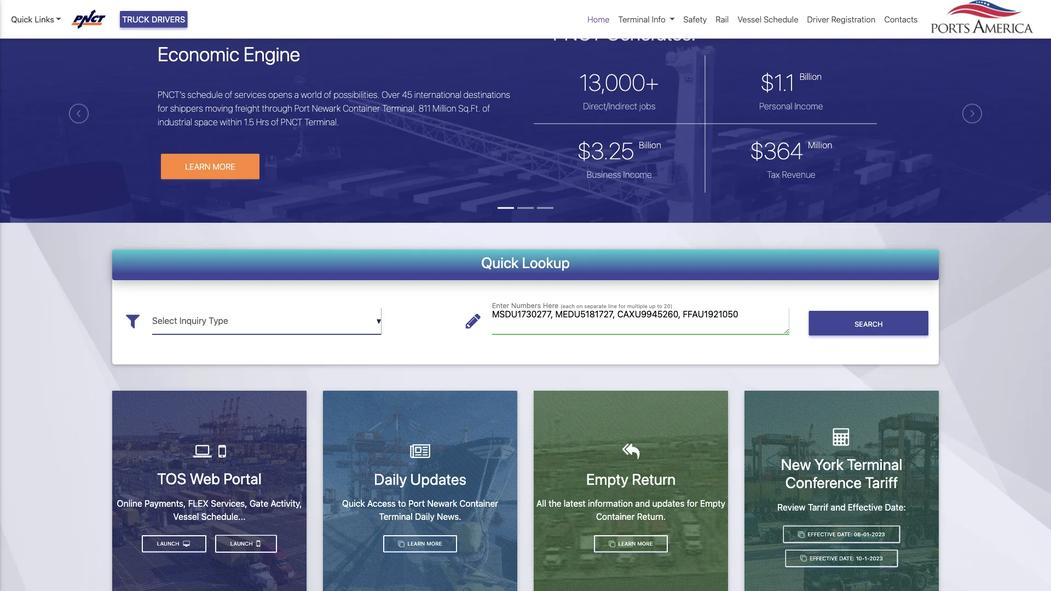 Task type: describe. For each thing, give the bounding box(es) containing it.
revenue
[[782, 170, 816, 180]]

space
[[194, 117, 218, 127]]

enter
[[492, 301, 509, 310]]

811
[[419, 103, 431, 114]]

1 launch link from the left
[[215, 536, 277, 553]]

learn more link for return
[[594, 536, 668, 553]]

vessel inside online payments, flex services, gate activity, vessel schedule...
[[173, 512, 199, 522]]

through
[[262, 103, 292, 114]]

conference
[[785, 474, 862, 492]]

2 launch link from the left
[[142, 536, 206, 553]]

activity,
[[271, 499, 302, 509]]

learn for daily
[[408, 541, 425, 547]]

income for $3.25
[[623, 170, 652, 180]]

and inside all the latest information and updates for empty container return.
[[635, 499, 650, 509]]

information
[[588, 499, 633, 509]]

13,000+ direct/indirect jobs
[[580, 69, 659, 111]]

2023 for 01-
[[872, 532, 885, 538]]

engine
[[244, 42, 300, 66]]

return
[[632, 470, 676, 488]]

port inside quick access to port newark container terminal daily news.
[[408, 499, 425, 509]]

0 vertical spatial date:
[[885, 502, 906, 513]]

truck
[[122, 14, 149, 24]]

daily updates
[[374, 470, 466, 488]]

learn for empty
[[618, 541, 636, 547]]

new
[[781, 456, 811, 474]]

over
[[382, 89, 400, 100]]

effective date: 10-1-2023 link
[[786, 550, 898, 568]]

york
[[815, 456, 844, 474]]

within
[[220, 117, 242, 127]]

0 vertical spatial terminal.
[[382, 103, 417, 114]]

learn more for daily updates
[[406, 541, 442, 547]]

moving
[[205, 103, 233, 114]]

for inside all the latest information and updates for empty container return.
[[687, 499, 698, 509]]

terminal info link
[[614, 9, 679, 30]]

quick lookup
[[481, 254, 570, 272]]

review
[[778, 502, 806, 513]]

all the latest information and updates for empty container return.
[[537, 499, 725, 522]]

business
[[587, 170, 621, 180]]

learn more button
[[161, 154, 260, 180]]

return.
[[637, 512, 666, 522]]

driver registration link
[[803, 9, 880, 30]]

quick links
[[11, 14, 54, 24]]

1-
[[865, 556, 870, 562]]

up
[[649, 303, 656, 309]]

separate
[[584, 303, 607, 309]]

of up moving
[[225, 89, 233, 100]]

tos
[[157, 470, 186, 488]]

online
[[117, 499, 142, 509]]

search
[[855, 320, 883, 328]]

billion for $1.1
[[800, 72, 822, 82]]

clone image inside effective date: 10-1-2023 link
[[801, 556, 807, 562]]

here
[[543, 301, 559, 310]]

economic
[[158, 42, 239, 66]]

sq.ft.
[[458, 103, 480, 114]]

shippers
[[170, 103, 203, 114]]

$3.25 billion
[[578, 137, 661, 164]]

jobs
[[639, 101, 656, 111]]

new york terminal conference tariff
[[781, 456, 903, 492]]

services
[[234, 89, 266, 100]]

newark inside quick access to port newark container terminal daily news.
[[427, 499, 457, 509]]

pnct's schedule of services opens a world of possibilities.                                 over 45 international destinations for shippers moving freight through port newark container terminal.                                 811 million sq.ft. of industrial space within 1.5 hrs of pnct terminal.
[[158, 89, 510, 127]]

tax
[[767, 170, 780, 180]]

tarrif
[[808, 502, 829, 513]]

links
[[35, 14, 54, 24]]

info
[[652, 14, 666, 24]]

latest
[[564, 499, 586, 509]]

the
[[549, 499, 562, 509]]

million inside pnct's schedule of services opens a world of possibilities.                                 over 45 international destinations for shippers moving freight through port newark container terminal.                                 811 million sq.ft. of industrial space within 1.5 hrs of pnct terminal.
[[433, 103, 456, 114]]

$364
[[750, 137, 803, 164]]

clone image for empty return
[[609, 541, 615, 547]]

portal
[[223, 470, 262, 488]]

million inside $364 million
[[808, 140, 832, 150]]

pnct inside pnct's schedule of services opens a world of possibilities.                                 over 45 international destinations for shippers moving freight through port newark container terminal.                                 811 million sq.ft. of industrial space within 1.5 hrs of pnct terminal.
[[281, 117, 303, 127]]

personal
[[759, 101, 793, 111]]

driver
[[807, 14, 829, 24]]

effective date: 10-1-2023
[[808, 556, 883, 562]]

on
[[576, 303, 583, 309]]

quick for quick access to port newark container terminal daily news.
[[342, 499, 365, 509]]

$1.1 billion
[[761, 69, 822, 96]]

pnct's
[[158, 89, 185, 100]]

empty return
[[586, 470, 676, 488]]

quick for quick links
[[11, 14, 33, 24]]

schedule...
[[201, 512, 246, 522]]

container inside quick access to port newark container terminal daily news.
[[460, 499, 498, 509]]

effective for effective date: 10-1-2023
[[810, 556, 838, 562]]

mobile image
[[256, 540, 260, 548]]

launch for desktop icon
[[157, 541, 181, 547]]

flex
[[188, 499, 209, 509]]

learn more inside button
[[185, 162, 235, 172]]

13,000+
[[580, 69, 659, 96]]

0 horizontal spatial terminal.
[[304, 117, 339, 127]]

home
[[588, 14, 610, 24]]

of down destinations
[[482, 103, 490, 114]]

schedule
[[187, 89, 223, 100]]

launch for mobile icon
[[230, 541, 254, 547]]

more inside button
[[213, 162, 235, 172]]

possibilities.
[[334, 89, 380, 100]]

quick links link
[[11, 13, 61, 25]]

daily inside quick access to port newark container terminal daily news.
[[415, 512, 435, 522]]

line
[[608, 303, 617, 309]]

date: for 01-
[[837, 532, 853, 538]]

access
[[367, 499, 396, 509]]

international
[[414, 89, 462, 100]]

terminal inside new york terminal conference tariff
[[847, 456, 903, 474]]

rail
[[716, 14, 729, 24]]

truck drivers link
[[120, 11, 187, 28]]

safety
[[684, 14, 707, 24]]



Task type: vqa. For each thing, say whether or not it's contained in the screenshot.


Task type: locate. For each thing, give the bounding box(es) containing it.
clone image left effective date: 10-1-2023
[[801, 556, 807, 562]]

1 vertical spatial vessel
[[173, 512, 199, 522]]

1 vertical spatial effective
[[808, 532, 836, 538]]

1 vertical spatial to
[[398, 499, 406, 509]]

launch link down payments,
[[142, 536, 206, 553]]

to right the access
[[398, 499, 406, 509]]

income
[[795, 101, 823, 111], [623, 170, 652, 180]]

terminal left info
[[618, 14, 650, 24]]

2 learn more link from the left
[[594, 536, 668, 553]]

0 vertical spatial empty
[[586, 470, 629, 488]]

2023 inside effective date: 06-01-2023 link
[[872, 532, 885, 538]]

more for empty return
[[637, 541, 653, 547]]

1 horizontal spatial empty
[[700, 499, 725, 509]]

2 vertical spatial quick
[[342, 499, 365, 509]]

terminal. down "45"
[[382, 103, 417, 114]]

port
[[294, 103, 310, 114], [408, 499, 425, 509]]

1 horizontal spatial learn more
[[406, 541, 442, 547]]

schedule
[[764, 14, 799, 24]]

for inside pnct's schedule of services opens a world of possibilities.                                 over 45 international destinations for shippers moving freight through port newark container terminal.                                 811 million sq.ft. of industrial space within 1.5 hrs of pnct terminal.
[[158, 103, 168, 114]]

learn down space
[[185, 162, 210, 172]]

1 vertical spatial for
[[619, 303, 626, 309]]

desktop image
[[183, 541, 190, 547]]

0 vertical spatial port
[[294, 103, 310, 114]]

tos web portal
[[157, 470, 262, 488]]

1 vertical spatial empty
[[700, 499, 725, 509]]

date: down tariff
[[885, 502, 906, 513]]

tariff
[[865, 474, 898, 492]]

learn right clone icon
[[408, 541, 425, 547]]

personal income
[[759, 101, 823, 111]]

to inside enter numbers here (each on separate line for multiple up to 20)
[[657, 303, 662, 309]]

1 horizontal spatial container
[[460, 499, 498, 509]]

date: left 10-
[[840, 556, 855, 562]]

clone image down review
[[798, 532, 805, 538]]

1 horizontal spatial terminal.
[[382, 103, 417, 114]]

1 vertical spatial daily
[[415, 512, 435, 522]]

clone image
[[798, 532, 805, 538], [609, 541, 615, 547], [801, 556, 807, 562]]

1 horizontal spatial to
[[657, 303, 662, 309]]

2 horizontal spatial for
[[687, 499, 698, 509]]

None text field
[[492, 308, 789, 335]]

terminal.
[[382, 103, 417, 114], [304, 117, 339, 127]]

0 vertical spatial pnct
[[553, 21, 602, 45]]

container
[[343, 103, 380, 114], [460, 499, 498, 509], [596, 512, 635, 522]]

gate
[[250, 499, 268, 509]]

port down daily updates
[[408, 499, 425, 509]]

vessel schedule
[[738, 14, 799, 24]]

1 vertical spatial million
[[808, 140, 832, 150]]

0 horizontal spatial learn
[[185, 162, 210, 172]]

0 vertical spatial terminal
[[618, 14, 650, 24]]

0 horizontal spatial port
[[294, 103, 310, 114]]

port down a
[[294, 103, 310, 114]]

terminal. down world
[[304, 117, 339, 127]]

vessel
[[738, 14, 762, 24], [173, 512, 199, 522]]

port inside pnct's schedule of services opens a world of possibilities.                                 over 45 international destinations for shippers moving freight through port newark container terminal.                                 811 million sq.ft. of industrial space within 1.5 hrs of pnct terminal.
[[294, 103, 310, 114]]

generates:
[[606, 21, 696, 45]]

2 horizontal spatial quick
[[481, 254, 519, 272]]

0 vertical spatial vessel
[[738, 14, 762, 24]]

industrial
[[158, 117, 192, 127]]

0 horizontal spatial for
[[158, 103, 168, 114]]

world
[[301, 89, 322, 100]]

2 vertical spatial container
[[596, 512, 635, 522]]

quick access to port newark container terminal daily news.
[[342, 499, 498, 522]]

clone image for new york terminal conference tariff
[[798, 532, 805, 538]]

0 vertical spatial for
[[158, 103, 168, 114]]

income for $1.1
[[795, 101, 823, 111]]

and right 'tarrif'
[[831, 502, 846, 513]]

terminal
[[618, 14, 650, 24], [847, 456, 903, 474], [379, 512, 413, 522]]

hrs
[[256, 117, 269, 127]]

1 horizontal spatial for
[[619, 303, 626, 309]]

0 vertical spatial container
[[343, 103, 380, 114]]

1 vertical spatial newark
[[427, 499, 457, 509]]

welcome to port newmark container terminal image
[[0, 4, 1051, 285]]

launch
[[230, 541, 254, 547], [157, 541, 181, 547]]

vessel right rail
[[738, 14, 762, 24]]

0 vertical spatial 2023
[[872, 532, 885, 538]]

economic engine
[[158, 42, 300, 66]]

learn
[[185, 162, 210, 172], [408, 541, 425, 547], [618, 541, 636, 547]]

1 horizontal spatial million
[[808, 140, 832, 150]]

billion inside "$1.1 billion"
[[800, 72, 822, 82]]

1 horizontal spatial vessel
[[738, 14, 762, 24]]

06-
[[854, 532, 863, 538]]

0 horizontal spatial billion
[[639, 140, 661, 150]]

lookup
[[522, 254, 570, 272]]

a
[[294, 89, 299, 100]]

0 horizontal spatial quick
[[11, 14, 33, 24]]

1 horizontal spatial port
[[408, 499, 425, 509]]

contacts
[[884, 14, 918, 24]]

2023 for 1-
[[870, 556, 883, 562]]

1 horizontal spatial billion
[[800, 72, 822, 82]]

1 horizontal spatial learn more link
[[594, 536, 668, 553]]

2 horizontal spatial container
[[596, 512, 635, 522]]

45
[[402, 89, 412, 100]]

to inside quick access to port newark container terminal daily news.
[[398, 499, 406, 509]]

quick up enter
[[481, 254, 519, 272]]

0 vertical spatial quick
[[11, 14, 33, 24]]

container down information
[[596, 512, 635, 522]]

container down possibilities.
[[343, 103, 380, 114]]

billion right $1.1
[[800, 72, 822, 82]]

2 vertical spatial effective
[[810, 556, 838, 562]]

contacts link
[[880, 9, 922, 30]]

launch left mobile icon
[[230, 541, 254, 547]]

and
[[635, 499, 650, 509], [831, 502, 846, 513]]

20)
[[664, 303, 673, 309]]

learn more link for updates
[[383, 536, 457, 553]]

launch link
[[215, 536, 277, 553], [142, 536, 206, 553]]

1 vertical spatial terminal
[[847, 456, 903, 474]]

quick
[[11, 14, 33, 24], [481, 254, 519, 272], [342, 499, 365, 509]]

0 horizontal spatial million
[[433, 103, 456, 114]]

home link
[[583, 9, 614, 30]]

1 vertical spatial billion
[[639, 140, 661, 150]]

freight
[[235, 103, 260, 114]]

1 horizontal spatial quick
[[342, 499, 365, 509]]

1 horizontal spatial daily
[[415, 512, 435, 522]]

enter numbers here (each on separate line for multiple up to 20)
[[492, 301, 673, 310]]

1.5
[[244, 117, 254, 127]]

truck drivers
[[122, 14, 185, 24]]

million up revenue
[[808, 140, 832, 150]]

effective for effective date: 06-01-2023
[[808, 532, 836, 538]]

learn more down space
[[185, 162, 235, 172]]

0 horizontal spatial learn more
[[185, 162, 235, 172]]

0 horizontal spatial terminal
[[379, 512, 413, 522]]

0 vertical spatial daily
[[374, 470, 407, 488]]

quick for quick lookup
[[481, 254, 519, 272]]

of
[[225, 89, 233, 100], [324, 89, 332, 100], [482, 103, 490, 114], [271, 117, 279, 127]]

more
[[213, 162, 235, 172], [427, 541, 442, 547], [637, 541, 653, 547]]

daily left news.
[[415, 512, 435, 522]]

vessel schedule link
[[733, 9, 803, 30]]

learn more link down all the latest information and updates for empty container return.
[[594, 536, 668, 553]]

to right 'up'
[[657, 303, 662, 309]]

1 horizontal spatial and
[[831, 502, 846, 513]]

1 vertical spatial container
[[460, 499, 498, 509]]

0 horizontal spatial more
[[213, 162, 235, 172]]

billion inside $3.25 billion
[[639, 140, 661, 150]]

newark down world
[[312, 103, 341, 114]]

million down international
[[433, 103, 456, 114]]

online payments, flex services, gate activity, vessel schedule...
[[117, 499, 302, 522]]

container inside all the latest information and updates for empty container return.
[[596, 512, 635, 522]]

1 vertical spatial clone image
[[609, 541, 615, 547]]

terminal up tariff
[[847, 456, 903, 474]]

1 vertical spatial quick
[[481, 254, 519, 272]]

terminal down the access
[[379, 512, 413, 522]]

2 vertical spatial date:
[[840, 556, 855, 562]]

0 vertical spatial to
[[657, 303, 662, 309]]

more for daily updates
[[427, 541, 442, 547]]

quick left links
[[11, 14, 33, 24]]

2 horizontal spatial terminal
[[847, 456, 903, 474]]

1 horizontal spatial more
[[427, 541, 442, 547]]

1 vertical spatial port
[[408, 499, 425, 509]]

income down "$1.1 billion"
[[795, 101, 823, 111]]

of right world
[[324, 89, 332, 100]]

2 horizontal spatial learn more
[[617, 541, 653, 547]]

0 vertical spatial newark
[[312, 103, 341, 114]]

learn inside button
[[185, 162, 210, 172]]

$3.25
[[578, 137, 634, 164]]

updates
[[652, 499, 685, 509]]

0 horizontal spatial income
[[623, 170, 652, 180]]

1 horizontal spatial pnct
[[553, 21, 602, 45]]

launch link down schedule... at the left of page
[[215, 536, 277, 553]]

for down pnct's at top
[[158, 103, 168, 114]]

alert
[[0, 0, 1051, 4]]

0 vertical spatial billion
[[800, 72, 822, 82]]

clone image inside learn more "link"
[[609, 541, 615, 547]]

for inside enter numbers here (each on separate line for multiple up to 20)
[[619, 303, 626, 309]]

pnct
[[553, 21, 602, 45], [281, 117, 303, 127]]

more down news.
[[427, 541, 442, 547]]

billion for $3.25
[[639, 140, 661, 150]]

1 horizontal spatial terminal
[[618, 14, 650, 24]]

all
[[537, 499, 546, 509]]

daily up the access
[[374, 470, 407, 488]]

2023 right 06-
[[872, 532, 885, 538]]

2 vertical spatial terminal
[[379, 512, 413, 522]]

container up news.
[[460, 499, 498, 509]]

learn more down return.
[[617, 541, 653, 547]]

payments,
[[145, 499, 186, 509]]

safety link
[[679, 9, 711, 30]]

million
[[433, 103, 456, 114], [808, 140, 832, 150]]

learn down all the latest information and updates for empty container return.
[[618, 541, 636, 547]]

2023
[[872, 532, 885, 538], [870, 556, 883, 562]]

1 vertical spatial income
[[623, 170, 652, 180]]

effective down effective date: 06-01-2023 link
[[810, 556, 838, 562]]

opens
[[268, 89, 292, 100]]

0 horizontal spatial launch link
[[142, 536, 206, 553]]

for right line
[[619, 303, 626, 309]]

numbers
[[511, 301, 541, 310]]

0 horizontal spatial daily
[[374, 470, 407, 488]]

rail link
[[711, 9, 733, 30]]

of right "hrs"
[[271, 117, 279, 127]]

0 horizontal spatial pnct
[[281, 117, 303, 127]]

1 horizontal spatial launch
[[230, 541, 254, 547]]

registration
[[831, 14, 876, 24]]

more down return.
[[637, 541, 653, 547]]

for
[[158, 103, 168, 114], [619, 303, 626, 309], [687, 499, 698, 509]]

pnct generates:
[[553, 21, 696, 45]]

learn more for empty return
[[617, 541, 653, 547]]

1 vertical spatial terminal.
[[304, 117, 339, 127]]

date: left 06-
[[837, 532, 853, 538]]

for right updates
[[687, 499, 698, 509]]

0 vertical spatial million
[[433, 103, 456, 114]]

1 vertical spatial 2023
[[870, 556, 883, 562]]

2 horizontal spatial learn
[[618, 541, 636, 547]]

clone image
[[398, 541, 404, 547]]

quick left the access
[[342, 499, 365, 509]]

clone image inside effective date: 06-01-2023 link
[[798, 532, 805, 538]]

2023 right 10-
[[870, 556, 883, 562]]

effective date: 06-01-2023 link
[[783, 526, 900, 544]]

billion
[[800, 72, 822, 82], [639, 140, 661, 150]]

learn more link
[[383, 536, 457, 553], [594, 536, 668, 553]]

effective up 01-
[[848, 502, 883, 513]]

terminal inside quick access to port newark container terminal daily news.
[[379, 512, 413, 522]]

drivers
[[152, 14, 185, 24]]

search button
[[809, 311, 929, 336]]

learn more right clone icon
[[406, 541, 442, 547]]

learn more link down quick access to port newark container terminal daily news.
[[383, 536, 457, 553]]

terminal info
[[618, 14, 666, 24]]

01-
[[863, 532, 872, 538]]

2 horizontal spatial more
[[637, 541, 653, 547]]

$364 million
[[750, 137, 832, 164]]

0 horizontal spatial to
[[398, 499, 406, 509]]

empty up information
[[586, 470, 629, 488]]

updates
[[410, 470, 466, 488]]

1 horizontal spatial income
[[795, 101, 823, 111]]

1 horizontal spatial launch link
[[215, 536, 277, 553]]

web
[[190, 470, 220, 488]]

empty inside all the latest information and updates for empty container return.
[[700, 499, 725, 509]]

2 vertical spatial clone image
[[801, 556, 807, 562]]

date: for 1-
[[840, 556, 855, 562]]

0 horizontal spatial launch
[[157, 541, 181, 547]]

quick inside quick access to port newark container terminal daily news.
[[342, 499, 365, 509]]

$1.1
[[761, 69, 795, 96]]

more down within on the top left of page
[[213, 162, 235, 172]]

0 horizontal spatial container
[[343, 103, 380, 114]]

business income
[[587, 170, 652, 180]]

0 vertical spatial income
[[795, 101, 823, 111]]

empty right updates
[[700, 499, 725, 509]]

launch left desktop icon
[[157, 541, 181, 547]]

container inside pnct's schedule of services opens a world of possibilities.                                 over 45 international destinations for shippers moving freight through port newark container terminal.                                 811 million sq.ft. of industrial space within 1.5 hrs of pnct terminal.
[[343, 103, 380, 114]]

0 horizontal spatial and
[[635, 499, 650, 509]]

and up return.
[[635, 499, 650, 509]]

newark inside pnct's schedule of services opens a world of possibilities.                                 over 45 international destinations for shippers moving freight through port newark container terminal.                                 811 million sq.ft. of industrial space within 1.5 hrs of pnct terminal.
[[312, 103, 341, 114]]

2 vertical spatial for
[[687, 499, 698, 509]]

1 horizontal spatial learn
[[408, 541, 425, 547]]

tax revenue
[[767, 170, 816, 180]]

1 learn more link from the left
[[383, 536, 457, 553]]

1 vertical spatial pnct
[[281, 117, 303, 127]]

1 horizontal spatial newark
[[427, 499, 457, 509]]

billion down jobs
[[639, 140, 661, 150]]

newark up news.
[[427, 499, 457, 509]]

(each
[[561, 303, 575, 309]]

None text field
[[152, 308, 381, 335]]

▼
[[376, 318, 381, 326]]

clone image down all the latest information and updates for empty container return.
[[609, 541, 615, 547]]

driver registration
[[807, 14, 876, 24]]

1 vertical spatial date:
[[837, 532, 853, 538]]

income down $3.25 billion
[[623, 170, 652, 180]]

0 vertical spatial clone image
[[798, 532, 805, 538]]

0 horizontal spatial vessel
[[173, 512, 199, 522]]

0 vertical spatial effective
[[848, 502, 883, 513]]

0 horizontal spatial learn more link
[[383, 536, 457, 553]]

effective down 'tarrif'
[[808, 532, 836, 538]]

date: inside effective date: 10-1-2023 link
[[840, 556, 855, 562]]

2023 inside effective date: 10-1-2023 link
[[870, 556, 883, 562]]

0 horizontal spatial newark
[[312, 103, 341, 114]]

0 horizontal spatial empty
[[586, 470, 629, 488]]

vessel down flex
[[173, 512, 199, 522]]

date: inside effective date: 06-01-2023 link
[[837, 532, 853, 538]]

10-
[[856, 556, 865, 562]]



